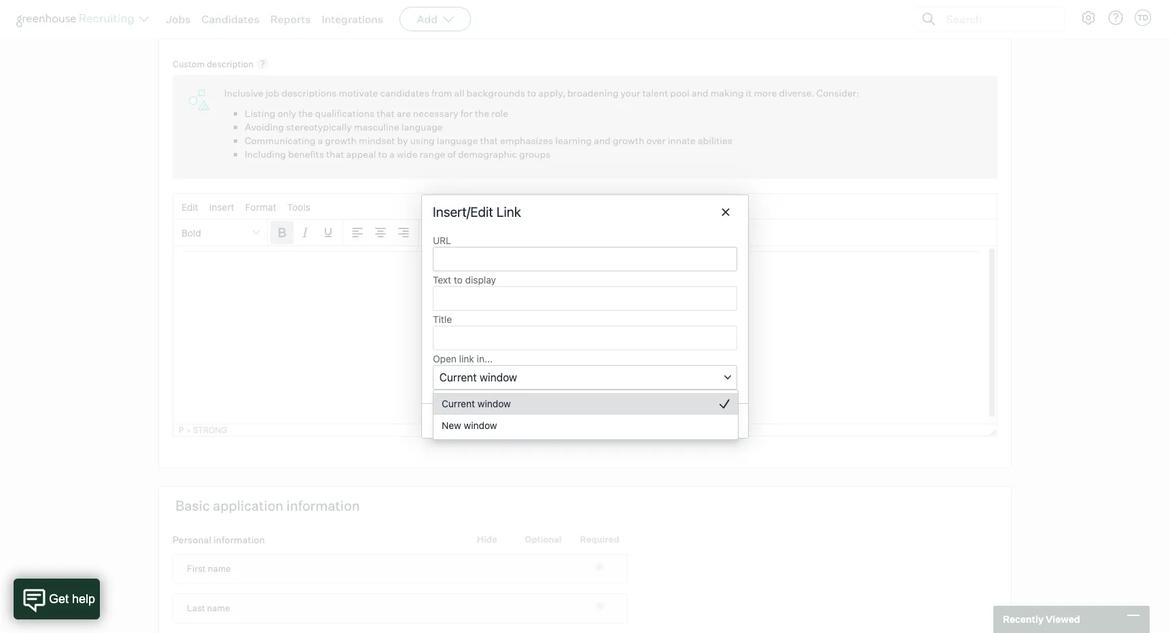 Task type: vqa. For each thing, say whether or not it's contained in the screenshot.
0 link corresponding to 1
no



Task type: describe. For each thing, give the bounding box(es) containing it.
add
[[417, 12, 438, 26]]

more
[[754, 87, 778, 99]]

5 toolbar from the left
[[524, 220, 553, 246]]

2 vertical spatial that
[[326, 148, 344, 160]]

2 the from the left
[[475, 108, 490, 119]]

open link in...
[[433, 353, 493, 365]]

appeal
[[346, 148, 376, 160]]

all
[[455, 87, 465, 99]]

integrations
[[322, 12, 384, 26]]

apply,
[[539, 87, 566, 99]]

3 toolbar from the left
[[419, 220, 471, 246]]

are
[[397, 108, 411, 119]]

text to display
[[433, 274, 496, 285]]

using
[[410, 135, 435, 146]]

post description
[[175, 13, 279, 30]]

display
[[466, 274, 496, 285]]

current window button
[[433, 365, 738, 390]]

integrations link
[[322, 12, 384, 26]]

backgrounds
[[467, 87, 526, 99]]

basic
[[175, 497, 210, 514]]

inclusive job descriptions motivate candidates from all backgrounds to apply, broadening your talent pool and making it more diverse. consider:
[[224, 87, 860, 99]]

from
[[432, 87, 453, 99]]

to inside insert/edit link dialog
[[454, 274, 463, 285]]

wide
[[397, 148, 418, 160]]

0 vertical spatial that
[[377, 108, 395, 119]]

insert/edit
[[433, 204, 494, 219]]

role
[[492, 108, 509, 119]]

jobs
[[166, 12, 191, 26]]

basic application information
[[175, 497, 360, 514]]

4 toolbar from the left
[[471, 220, 524, 246]]

add button
[[400, 7, 471, 31]]

first
[[187, 563, 206, 574]]

recently viewed
[[1004, 614, 1081, 625]]

communicating
[[245, 135, 316, 146]]

window for current window popup button
[[480, 372, 518, 384]]

range
[[420, 148, 446, 160]]

0 vertical spatial to
[[528, 87, 537, 99]]

td
[[1138, 13, 1149, 22]]

text
[[433, 274, 452, 285]]

recently
[[1004, 614, 1044, 625]]

window for "current window" checkbox item
[[478, 398, 511, 410]]

your
[[621, 87, 641, 99]]

custom
[[173, 59, 205, 69]]

resize image
[[991, 429, 998, 436]]

application
[[213, 497, 284, 514]]

personal information
[[173, 534, 265, 545]]

0 horizontal spatial a
[[318, 135, 323, 146]]

1 the from the left
[[299, 108, 313, 119]]

td button
[[1136, 10, 1152, 26]]

2 vertical spatial window
[[464, 420, 497, 431]]

title
[[433, 313, 452, 325]]

personal
[[173, 534, 212, 545]]

current for current window popup button
[[440, 372, 477, 384]]

emphasizes
[[500, 135, 554, 146]]

it
[[746, 87, 752, 99]]

making
[[711, 87, 744, 99]]

groups
[[520, 148, 551, 160]]

inclusive
[[224, 87, 264, 99]]

1 toolbar from the left
[[268, 220, 343, 246]]

post
[[175, 13, 204, 30]]

pool
[[671, 87, 690, 99]]

listing only the qualifications that are necessary for the role avoiding stereotypically masculine language communicating a growth mindset by using language that emphasizes learning and growth over innate abilities including benefits that appeal to a wide range of demographic groups
[[245, 108, 733, 160]]

0 horizontal spatial information
[[214, 534, 265, 545]]

candidates
[[380, 87, 430, 99]]

new window
[[442, 420, 497, 431]]

0 vertical spatial information
[[287, 497, 360, 514]]

viewed
[[1046, 614, 1081, 625]]

stereotypically
[[286, 121, 352, 133]]

link
[[459, 353, 475, 365]]

last
[[187, 603, 205, 613]]



Task type: locate. For each thing, give the bounding box(es) containing it.
URL url field
[[433, 247, 738, 271]]

a
[[318, 135, 323, 146], [390, 148, 395, 160]]

0 vertical spatial a
[[318, 135, 323, 146]]

1 vertical spatial that
[[480, 135, 498, 146]]

descriptions
[[282, 87, 337, 99]]

current inside popup button
[[440, 372, 477, 384]]

0 horizontal spatial to
[[378, 148, 388, 160]]

toolbar
[[268, 220, 343, 246], [343, 220, 419, 246], [419, 220, 471, 246], [471, 220, 524, 246], [524, 220, 553, 246], [553, 220, 651, 246]]

to
[[528, 87, 537, 99], [378, 148, 388, 160], [454, 274, 463, 285]]

learning
[[556, 135, 592, 146]]

listing
[[245, 108, 276, 119]]

insert/edit link
[[433, 204, 521, 219]]

by
[[397, 135, 408, 146]]

None radio
[[596, 602, 605, 611]]

None radio
[[596, 562, 605, 571]]

2 description from the top
[[207, 59, 254, 69]]

current down the open link in...
[[440, 372, 477, 384]]

name right last
[[207, 603, 230, 613]]

jobs link
[[166, 12, 191, 26]]

in...
[[477, 353, 493, 365]]

1 vertical spatial information
[[214, 534, 265, 545]]

qualifications
[[315, 108, 375, 119]]

open
[[433, 353, 457, 365]]

2 vertical spatial to
[[454, 274, 463, 285]]

0 horizontal spatial and
[[594, 135, 611, 146]]

required
[[580, 534, 620, 545]]

0 horizontal spatial growth
[[325, 135, 357, 146]]

current inside checkbox item
[[442, 398, 475, 410]]

current window up new window
[[442, 398, 511, 410]]

1 horizontal spatial to
[[454, 274, 463, 285]]

1 vertical spatial a
[[390, 148, 395, 160]]

custom description
[[173, 59, 254, 69]]

the
[[299, 108, 313, 119], [475, 108, 490, 119]]

window inside checkbox item
[[478, 398, 511, 410]]

and right learning
[[594, 135, 611, 146]]

for
[[461, 108, 473, 119]]

language up 'of'
[[437, 135, 478, 146]]

that up masculine
[[377, 108, 395, 119]]

current up new
[[442, 398, 475, 410]]

only
[[278, 108, 297, 119]]

1 vertical spatial current
[[442, 398, 475, 410]]

2 horizontal spatial to
[[528, 87, 537, 99]]

benefits
[[288, 148, 324, 160]]

2 horizontal spatial that
[[480, 135, 498, 146]]

innate
[[668, 135, 696, 146]]

reports link
[[270, 12, 311, 26]]

window up new window
[[478, 398, 511, 410]]

1 vertical spatial description
[[207, 59, 254, 69]]

current for "current window" checkbox item
[[442, 398, 475, 410]]

1 horizontal spatial information
[[287, 497, 360, 514]]

to left apply,
[[528, 87, 537, 99]]

that
[[377, 108, 395, 119], [480, 135, 498, 146], [326, 148, 344, 160]]

and right pool
[[692, 87, 709, 99]]

current window inside popup button
[[440, 372, 518, 384]]

mindset
[[359, 135, 395, 146]]

candidates link
[[202, 12, 260, 26]]

over
[[647, 135, 666, 146]]

0 vertical spatial current
[[440, 372, 477, 384]]

abilities
[[698, 135, 733, 146]]

to down mindset
[[378, 148, 388, 160]]

window inside popup button
[[480, 372, 518, 384]]

Title text field
[[433, 326, 738, 350]]

name right first
[[208, 563, 231, 574]]

avoiding
[[245, 121, 284, 133]]

motivate
[[339, 87, 378, 99]]

language
[[402, 121, 443, 133], [437, 135, 478, 146]]

1 growth from the left
[[325, 135, 357, 146]]

of
[[448, 148, 456, 160]]

0 vertical spatial current window
[[440, 372, 518, 384]]

1 vertical spatial and
[[594, 135, 611, 146]]

0 vertical spatial and
[[692, 87, 709, 99]]

job
[[266, 87, 280, 99]]

last name
[[187, 603, 230, 613]]

current window checkbox item
[[434, 393, 738, 415]]

that left appeal
[[326, 148, 344, 160]]

the right for
[[475, 108, 490, 119]]

1 horizontal spatial growth
[[613, 135, 645, 146]]

information
[[287, 497, 360, 514], [214, 534, 265, 545]]

necessary
[[413, 108, 459, 119]]

group
[[173, 219, 998, 246]]

to inside the listing only the qualifications that are necessary for the role avoiding stereotypically masculine language communicating a growth mindset by using language that emphasizes learning and growth over innate abilities including benefits that appeal to a wide range of demographic groups
[[378, 148, 388, 160]]

consider:
[[817, 87, 860, 99]]

growth up appeal
[[325, 135, 357, 146]]

name for first name
[[208, 563, 231, 574]]

demographic
[[458, 148, 518, 160]]

0 horizontal spatial the
[[299, 108, 313, 119]]

1 horizontal spatial that
[[377, 108, 395, 119]]

including
[[245, 148, 286, 160]]

Search text field
[[943, 9, 1053, 29]]

language up using
[[402, 121, 443, 133]]

1 vertical spatial language
[[437, 135, 478, 146]]

1 horizontal spatial the
[[475, 108, 490, 119]]

growth
[[325, 135, 357, 146], [613, 135, 645, 146]]

0 horizontal spatial that
[[326, 148, 344, 160]]

current window for current window popup button
[[440, 372, 518, 384]]

1 vertical spatial to
[[378, 148, 388, 160]]

a left the wide
[[390, 148, 395, 160]]

1 vertical spatial current window
[[442, 398, 511, 410]]

1 vertical spatial window
[[478, 398, 511, 410]]

growth left over
[[613, 135, 645, 146]]

insert/edit link dialog
[[422, 194, 749, 439]]

2 growth from the left
[[613, 135, 645, 146]]

window
[[480, 372, 518, 384], [478, 398, 511, 410], [464, 420, 497, 431]]

td button
[[1133, 7, 1155, 29]]

new
[[442, 420, 462, 431]]

name for last name
[[207, 603, 230, 613]]

reports
[[270, 12, 311, 26]]

current window down 'in...' at bottom
[[440, 372, 518, 384]]

description
[[207, 13, 279, 30], [207, 59, 254, 69]]

1 horizontal spatial a
[[390, 148, 395, 160]]

url
[[433, 234, 451, 246]]

configure image
[[1081, 10, 1097, 26]]

name
[[208, 563, 231, 574], [207, 603, 230, 613]]

current window
[[440, 372, 518, 384], [442, 398, 511, 410]]

1 vertical spatial name
[[207, 603, 230, 613]]

and inside the listing only the qualifications that are necessary for the role avoiding stereotypically masculine language communicating a growth mindset by using language that emphasizes learning and growth over innate abilities including benefits that appeal to a wide range of demographic groups
[[594, 135, 611, 146]]

Text to display text field
[[433, 286, 738, 311]]

masculine
[[354, 121, 400, 133]]

0 vertical spatial window
[[480, 372, 518, 384]]

0 vertical spatial language
[[402, 121, 443, 133]]

a down stereotypically
[[318, 135, 323, 146]]

hide
[[477, 534, 497, 545]]

description for custom description
[[207, 59, 254, 69]]

0 vertical spatial name
[[208, 563, 231, 574]]

and
[[692, 87, 709, 99], [594, 135, 611, 146]]

current window for "current window" checkbox item
[[442, 398, 511, 410]]

window down 'in...' at bottom
[[480, 372, 518, 384]]

1 description from the top
[[207, 13, 279, 30]]

optional
[[525, 534, 562, 545]]

candidates
[[202, 12, 260, 26]]

diverse.
[[780, 87, 815, 99]]

that up demographic
[[480, 135, 498, 146]]

window right new
[[464, 420, 497, 431]]

current window inside checkbox item
[[442, 398, 511, 410]]

talent
[[643, 87, 669, 99]]

greenhouse recruiting image
[[16, 11, 139, 27]]

first name
[[187, 563, 231, 574]]

description for post description
[[207, 13, 279, 30]]

2 toolbar from the left
[[343, 220, 419, 246]]

broadening
[[568, 87, 619, 99]]

0 vertical spatial description
[[207, 13, 279, 30]]

link
[[497, 204, 521, 219]]

to right text
[[454, 274, 463, 285]]

6 toolbar from the left
[[553, 220, 651, 246]]

1 horizontal spatial and
[[692, 87, 709, 99]]

the right only
[[299, 108, 313, 119]]



